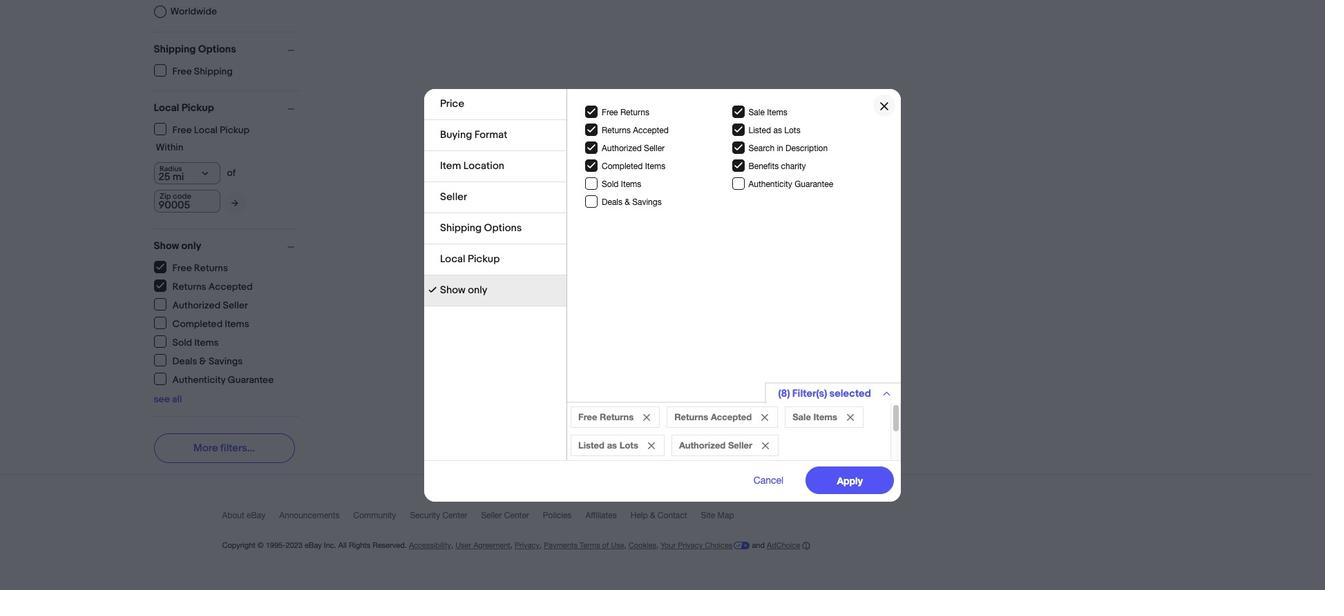 Task type: describe. For each thing, give the bounding box(es) containing it.
1 vertical spatial authenticity
[[172, 374, 226, 386]]

see all button
[[154, 394, 182, 406]]

0 horizontal spatial only
[[181, 240, 201, 253]]

see
[[154, 394, 170, 406]]

authenticity inside dialog
[[749, 179, 792, 189]]

2 , from the left
[[511, 542, 513, 550]]

local pickup inside dialog
[[440, 253, 500, 266]]

location
[[464, 159, 504, 172]]

security
[[410, 511, 440, 521]]

0 vertical spatial sold items
[[602, 179, 641, 189]]

0 horizontal spatial deals
[[172, 356, 197, 367]]

search in description
[[749, 143, 828, 153]]

1 vertical spatial pickup
[[220, 124, 249, 136]]

2 horizontal spatial returns accepted
[[675, 411, 752, 423]]

0 vertical spatial pickup
[[182, 102, 214, 115]]

1 horizontal spatial authorized
[[602, 143, 642, 153]]

filters...
[[220, 442, 255, 455]]

affiliates
[[586, 511, 617, 521]]

show only button
[[154, 240, 300, 253]]

about ebay link
[[222, 511, 279, 527]]

policies link
[[543, 511, 586, 527]]

1 horizontal spatial listed as lots
[[749, 125, 801, 135]]

choices
[[705, 542, 733, 550]]

help & contact
[[631, 511, 687, 521]]

community link
[[353, 511, 410, 527]]

2023
[[286, 542, 303, 550]]

1 horizontal spatial as
[[774, 125, 782, 135]]

free local pickup
[[172, 124, 249, 136]]

worldwide
[[170, 6, 217, 17]]

local pickup button
[[154, 102, 300, 115]]

savings inside deals & savings link
[[209, 356, 243, 367]]

item
[[440, 159, 461, 172]]

0 horizontal spatial as
[[607, 440, 617, 451]]

free for free returns 'link'
[[172, 262, 192, 274]]

tab list inside dialog
[[424, 89, 567, 306]]

5 , from the left
[[656, 542, 659, 550]]

1 horizontal spatial completed
[[602, 161, 643, 171]]

0 vertical spatial local pickup
[[154, 102, 214, 115]]

copyright
[[222, 542, 256, 550]]

1 vertical spatial authorized
[[172, 300, 221, 311]]

and adchoice
[[750, 542, 800, 550]]

free returns inside free returns 'link'
[[172, 262, 228, 274]]

sold items link
[[154, 336, 219, 349]]

show only tab
[[424, 275, 567, 306]]

worldwide link
[[154, 6, 217, 18]]

1 , from the left
[[451, 542, 453, 550]]

4 , from the left
[[624, 542, 627, 550]]

filter(s)
[[792, 387, 827, 400]]

0 vertical spatial sale items
[[749, 107, 788, 117]]

cookies link
[[629, 542, 656, 550]]

your privacy choices link
[[661, 542, 750, 550]]

description
[[786, 143, 828, 153]]

0 vertical spatial lots
[[784, 125, 801, 135]]

1995-
[[266, 542, 286, 550]]

1 vertical spatial accepted
[[209, 281, 253, 293]]

1 horizontal spatial savings
[[632, 197, 662, 207]]

use
[[611, 542, 624, 550]]

agreement
[[473, 542, 511, 550]]

announcements
[[279, 511, 340, 521]]

in
[[777, 143, 783, 153]]

0 horizontal spatial returns accepted
[[172, 281, 253, 293]]

1 vertical spatial authenticity guarantee
[[172, 374, 274, 386]]

2 vertical spatial accepted
[[711, 411, 752, 423]]

remove filter - show only - listed as lots image
[[648, 443, 655, 449]]

about
[[222, 511, 244, 521]]

0 vertical spatial returns accepted
[[602, 125, 669, 135]]

cancel
[[754, 475, 784, 486]]

0 vertical spatial options
[[198, 43, 236, 56]]

center for seller center
[[504, 511, 529, 521]]

charity
[[781, 161, 806, 171]]

format
[[475, 128, 508, 141]]

2 vertical spatial free returns
[[578, 411, 634, 423]]

free returns link
[[154, 261, 229, 274]]

2 vertical spatial pickup
[[468, 253, 500, 266]]

free shipping
[[172, 65, 233, 77]]

1 vertical spatial authorized seller
[[172, 300, 248, 311]]

(8)
[[778, 387, 790, 400]]

shipping options button
[[154, 43, 300, 56]]

0 horizontal spatial local
[[154, 102, 179, 115]]

accessibility link
[[409, 542, 451, 550]]

1 horizontal spatial completed items
[[602, 161, 666, 171]]

more
[[194, 442, 218, 455]]

reserved.
[[373, 542, 407, 550]]

item location
[[440, 159, 504, 172]]

site map
[[701, 511, 734, 521]]

benefits charity
[[749, 161, 806, 171]]

payments terms of use link
[[544, 542, 624, 550]]

guarantee inside authenticity guarantee link
[[228, 374, 274, 386]]

1 horizontal spatial sale items
[[793, 411, 838, 423]]

deals & savings link
[[154, 354, 243, 367]]

1 vertical spatial shipping
[[194, 65, 233, 77]]

within
[[156, 142, 183, 153]]

announcements link
[[279, 511, 353, 527]]

site map link
[[701, 511, 748, 527]]

center for security center
[[443, 511, 467, 521]]

benefits
[[749, 161, 779, 171]]

buying
[[440, 128, 472, 141]]

1 horizontal spatial of
[[602, 542, 609, 550]]

more filters...
[[194, 442, 255, 455]]

more filters... button
[[154, 434, 295, 464]]

2 horizontal spatial local
[[440, 253, 466, 266]]

remove filter - show only - sale items image
[[847, 414, 854, 421]]

1 vertical spatial deals & savings
[[172, 356, 243, 367]]

(8) filter(s) selected
[[778, 387, 871, 400]]

contact
[[658, 511, 687, 521]]

help
[[631, 511, 648, 521]]

all
[[338, 542, 347, 550]]

site
[[701, 511, 715, 521]]

help & contact link
[[631, 511, 701, 527]]

0 vertical spatial sold
[[602, 179, 619, 189]]

1 vertical spatial sale
[[793, 411, 811, 423]]

remove filter - show only - free returns image
[[643, 414, 650, 421]]

affiliates link
[[586, 511, 631, 527]]

all
[[172, 394, 182, 406]]

0 horizontal spatial completed items
[[172, 318, 249, 330]]

dialog containing price
[[0, 0, 1325, 591]]

0 horizontal spatial completed
[[172, 318, 223, 330]]

3 , from the left
[[540, 542, 542, 550]]

1 privacy from the left
[[515, 542, 540, 550]]

0 horizontal spatial listed as lots
[[578, 440, 638, 451]]

price
[[440, 97, 464, 110]]

seller center link
[[481, 511, 543, 527]]

2 vertical spatial shipping
[[440, 221, 482, 235]]

user
[[455, 542, 471, 550]]

remove filter - show only - authorized seller image
[[762, 443, 769, 449]]

authorized seller link
[[154, 299, 249, 311]]

show inside tab
[[440, 284, 466, 297]]



Task type: vqa. For each thing, say whether or not it's contained in the screenshot.
"Help & Contact"
yes



Task type: locate. For each thing, give the bounding box(es) containing it.
1 vertical spatial listed
[[578, 440, 605, 451]]

0 horizontal spatial pickup
[[182, 102, 214, 115]]

deals
[[602, 197, 623, 207], [172, 356, 197, 367]]

apply
[[837, 475, 863, 486]]

listed as lots left remove filter - show only - listed as lots image in the left of the page
[[578, 440, 638, 451]]

1 vertical spatial listed as lots
[[578, 440, 638, 451]]

0 vertical spatial sale
[[749, 107, 765, 117]]

1 horizontal spatial pickup
[[220, 124, 249, 136]]

lots up the search in description
[[784, 125, 801, 135]]

authorized seller
[[602, 143, 665, 153], [172, 300, 248, 311], [679, 440, 753, 451]]

2 horizontal spatial authorized seller
[[679, 440, 753, 451]]

authenticity guarantee inside dialog
[[749, 179, 833, 189]]

privacy link
[[515, 542, 540, 550]]

about ebay
[[222, 511, 265, 521]]

only up free returns 'link'
[[181, 240, 201, 253]]

cancel button
[[738, 467, 799, 494]]

0 vertical spatial authenticity
[[749, 179, 792, 189]]

0 horizontal spatial sold items
[[172, 337, 219, 349]]

center right "security"
[[443, 511, 467, 521]]

payments
[[544, 542, 578, 550]]

as
[[774, 125, 782, 135], [607, 440, 617, 451]]

2 center from the left
[[504, 511, 529, 521]]

free for free local pickup link
[[172, 124, 192, 136]]

listed as lots
[[749, 125, 801, 135], [578, 440, 638, 451]]

, left privacy link
[[511, 542, 513, 550]]

2 vertical spatial &
[[650, 511, 655, 521]]

adchoice link
[[767, 542, 811, 551]]

2 horizontal spatial pickup
[[468, 253, 500, 266]]

free returns
[[602, 107, 649, 117], [172, 262, 228, 274], [578, 411, 634, 423]]

selected
[[830, 387, 871, 400]]

deals & savings
[[602, 197, 662, 207], [172, 356, 243, 367]]

authenticity down deals & savings link
[[172, 374, 226, 386]]

1 horizontal spatial show only
[[440, 284, 488, 297]]

authenticity guarantee down the charity
[[749, 179, 833, 189]]

ebay left inc.
[[305, 542, 322, 550]]

lots
[[784, 125, 801, 135], [620, 440, 638, 451]]

0 horizontal spatial shipping options
[[154, 43, 236, 56]]

as left remove filter - show only - listed as lots image in the left of the page
[[607, 440, 617, 451]]

pickup down local pickup dropdown button
[[220, 124, 249, 136]]

tab list containing price
[[424, 89, 567, 306]]

completed items
[[602, 161, 666, 171], [172, 318, 249, 330]]

sale down filter(s)
[[793, 411, 811, 423]]

authenticity down benefits
[[749, 179, 792, 189]]

0 vertical spatial &
[[625, 197, 630, 207]]

buying format
[[440, 128, 508, 141]]

1 vertical spatial savings
[[209, 356, 243, 367]]

1 vertical spatial of
[[602, 542, 609, 550]]

1 vertical spatial local
[[194, 124, 218, 136]]

privacy right your
[[678, 542, 703, 550]]

1 horizontal spatial sale
[[793, 411, 811, 423]]

0 vertical spatial shipping options
[[154, 43, 236, 56]]

ebay
[[247, 511, 265, 521], [305, 542, 322, 550]]

None text field
[[154, 190, 220, 213]]

shipping
[[154, 43, 196, 56], [194, 65, 233, 77], [440, 221, 482, 235]]

1 vertical spatial &
[[199, 356, 206, 367]]

0 vertical spatial authorized
[[602, 143, 642, 153]]

1 horizontal spatial options
[[484, 221, 522, 235]]

0 vertical spatial as
[[774, 125, 782, 135]]

local pickup up show only tab
[[440, 253, 500, 266]]

accepted
[[633, 125, 669, 135], [209, 281, 253, 293], [711, 411, 752, 423]]

sale items down filter(s)
[[793, 411, 838, 423]]

lots left remove filter - show only - listed as lots image in the left of the page
[[620, 440, 638, 451]]

authenticity guarantee link
[[154, 373, 275, 386]]

0 vertical spatial deals
[[602, 197, 623, 207]]

1 vertical spatial sale items
[[793, 411, 838, 423]]

guarantee down deals & savings link
[[228, 374, 274, 386]]

0 vertical spatial completed items
[[602, 161, 666, 171]]

ebay right about in the left of the page
[[247, 511, 265, 521]]

show up free returns 'link'
[[154, 240, 179, 253]]

local
[[154, 102, 179, 115], [194, 124, 218, 136], [440, 253, 466, 266]]

copyright © 1995-2023 ebay inc. all rights reserved. accessibility , user agreement , privacy , payments terms of use , cookies , your privacy choices
[[222, 542, 733, 550]]

free local pickup link
[[154, 123, 250, 136]]

free shipping link
[[154, 64, 233, 77]]

0 horizontal spatial authorized seller
[[172, 300, 248, 311]]

shipping up free shipping link
[[154, 43, 196, 56]]

pickup up show only tab
[[468, 253, 500, 266]]

sale
[[749, 107, 765, 117], [793, 411, 811, 423]]

seller center
[[481, 511, 529, 521]]

completed items link
[[154, 317, 250, 330]]

listed up search
[[749, 125, 771, 135]]

2 horizontal spatial accepted
[[711, 411, 752, 423]]

show only inside tab
[[440, 284, 488, 297]]

guarantee down the charity
[[795, 179, 833, 189]]

2 vertical spatial authorized seller
[[679, 440, 753, 451]]

1 horizontal spatial lots
[[784, 125, 801, 135]]

0 vertical spatial free returns
[[602, 107, 649, 117]]

0 vertical spatial authorized seller
[[602, 143, 665, 153]]

0 horizontal spatial show
[[154, 240, 179, 253]]

0 horizontal spatial listed
[[578, 440, 605, 451]]

2 vertical spatial authorized
[[679, 440, 726, 451]]

0 horizontal spatial sold
[[172, 337, 192, 349]]

0 vertical spatial local
[[154, 102, 179, 115]]

2 vertical spatial local
[[440, 253, 466, 266]]

0 horizontal spatial lots
[[620, 440, 638, 451]]

dialog
[[0, 0, 1325, 591]]

0 vertical spatial shipping
[[154, 43, 196, 56]]

filter applied image
[[428, 286, 437, 294]]

1 vertical spatial free returns
[[172, 262, 228, 274]]

1 horizontal spatial listed
[[749, 125, 771, 135]]

1 horizontal spatial deals & savings
[[602, 197, 662, 207]]

1 vertical spatial as
[[607, 440, 617, 451]]

0 horizontal spatial show only
[[154, 240, 201, 253]]

0 horizontal spatial local pickup
[[154, 102, 214, 115]]

0 vertical spatial show
[[154, 240, 179, 253]]

, left payments
[[540, 542, 542, 550]]

2 privacy from the left
[[678, 542, 703, 550]]

0 horizontal spatial deals & savings
[[172, 356, 243, 367]]

0 vertical spatial accepted
[[633, 125, 669, 135]]

accessibility
[[409, 542, 451, 550]]

local pickup up free local pickup link
[[154, 102, 214, 115]]

show only up free returns 'link'
[[154, 240, 201, 253]]

returns accepted link
[[154, 280, 254, 293]]

local up show only tab
[[440, 253, 466, 266]]

search
[[749, 143, 775, 153]]

authenticity guarantee
[[749, 179, 833, 189], [172, 374, 274, 386]]

local pickup
[[154, 102, 214, 115], [440, 253, 500, 266]]

savings
[[632, 197, 662, 207], [209, 356, 243, 367]]

center up privacy link
[[504, 511, 529, 521]]

options
[[198, 43, 236, 56], [484, 221, 522, 235]]

shipping options
[[154, 43, 236, 56], [440, 221, 522, 235]]

privacy
[[515, 542, 540, 550], [678, 542, 703, 550]]

1 horizontal spatial deals
[[602, 197, 623, 207]]

, left user on the bottom left of page
[[451, 542, 453, 550]]

ebay inside about ebay link
[[247, 511, 265, 521]]

pickup up free local pickup link
[[182, 102, 214, 115]]

0 vertical spatial guarantee
[[795, 179, 833, 189]]

terms
[[580, 542, 600, 550]]

shipping options down location
[[440, 221, 522, 235]]

cookies
[[629, 542, 656, 550]]

0 vertical spatial completed
[[602, 161, 643, 171]]

listed as lots up in
[[749, 125, 801, 135]]

local down local pickup dropdown button
[[194, 124, 218, 136]]

0 vertical spatial show only
[[154, 240, 201, 253]]

authenticity
[[749, 179, 792, 189], [172, 374, 226, 386]]

only right filter applied icon
[[468, 284, 488, 297]]

center inside 'link'
[[443, 511, 467, 521]]

0 horizontal spatial options
[[198, 43, 236, 56]]

community
[[353, 511, 396, 521]]

1 horizontal spatial authenticity guarantee
[[749, 179, 833, 189]]

0 horizontal spatial center
[[443, 511, 467, 521]]

0 vertical spatial savings
[[632, 197, 662, 207]]

1 vertical spatial sold
[[172, 337, 192, 349]]

0 horizontal spatial of
[[227, 167, 236, 179]]

0 horizontal spatial authorized
[[172, 300, 221, 311]]

options up show only tab
[[484, 221, 522, 235]]

1 vertical spatial lots
[[620, 440, 638, 451]]

listed left remove filter - show only - listed as lots image in the left of the page
[[578, 440, 605, 451]]

completed
[[602, 161, 643, 171], [172, 318, 223, 330]]

returns inside 'link'
[[194, 262, 228, 274]]

1 vertical spatial options
[[484, 221, 522, 235]]

2 vertical spatial returns accepted
[[675, 411, 752, 423]]

1 vertical spatial sold items
[[172, 337, 219, 349]]

1 horizontal spatial sold items
[[602, 179, 641, 189]]

shipping options up free shipping link
[[154, 43, 236, 56]]

1 vertical spatial ebay
[[305, 542, 322, 550]]

free
[[172, 65, 192, 77], [602, 107, 618, 117], [172, 124, 192, 136], [172, 262, 192, 274], [578, 411, 597, 423]]

seller
[[644, 143, 665, 153], [440, 190, 467, 203], [223, 300, 248, 311], [728, 440, 753, 451], [481, 511, 502, 521]]

show only
[[154, 240, 201, 253], [440, 284, 488, 297]]

1 vertical spatial deals
[[172, 356, 197, 367]]

1 vertical spatial shipping options
[[440, 221, 522, 235]]

1 horizontal spatial center
[[504, 511, 529, 521]]

as up in
[[774, 125, 782, 135]]

of up apply within filter icon
[[227, 167, 236, 179]]

0 vertical spatial listed
[[749, 125, 771, 135]]

& inside help & contact link
[[650, 511, 655, 521]]

show right filter applied icon
[[440, 284, 466, 297]]

sale items up search
[[749, 107, 788, 117]]

security center link
[[410, 511, 481, 527]]

local up within
[[154, 102, 179, 115]]

options inside dialog
[[484, 221, 522, 235]]

map
[[718, 511, 734, 521]]

,
[[451, 542, 453, 550], [511, 542, 513, 550], [540, 542, 542, 550], [624, 542, 627, 550], [656, 542, 659, 550]]

0 vertical spatial listed as lots
[[749, 125, 801, 135]]

tab list
[[424, 89, 567, 306]]

0 horizontal spatial guarantee
[[228, 374, 274, 386]]

1 horizontal spatial privacy
[[678, 542, 703, 550]]

authenticity guarantee down deals & savings link
[[172, 374, 274, 386]]

pickup
[[182, 102, 214, 115], [220, 124, 249, 136], [468, 253, 500, 266]]

0 vertical spatial ebay
[[247, 511, 265, 521]]

0 horizontal spatial authenticity
[[172, 374, 226, 386]]

1 vertical spatial returns accepted
[[172, 281, 253, 293]]

& inside deals & savings link
[[199, 356, 206, 367]]

show only right filter applied icon
[[440, 284, 488, 297]]

, left "cookies"
[[624, 542, 627, 550]]

1 center from the left
[[443, 511, 467, 521]]

of left "use"
[[602, 542, 609, 550]]

and
[[752, 542, 765, 550]]

1 horizontal spatial only
[[468, 284, 488, 297]]

1 vertical spatial show
[[440, 284, 466, 297]]

privacy down "seller center" link
[[515, 542, 540, 550]]

sold inside sold items link
[[172, 337, 192, 349]]

rights
[[349, 542, 371, 550]]

remove filter - show only - returns accepted image
[[762, 414, 768, 421]]

security center
[[410, 511, 467, 521]]

2 horizontal spatial authorized
[[679, 440, 726, 451]]

shipping down item
[[440, 221, 482, 235]]

see all
[[154, 394, 182, 406]]

only
[[181, 240, 201, 253], [468, 284, 488, 297]]

shipping down shipping options dropdown button
[[194, 65, 233, 77]]

adchoice
[[767, 542, 800, 550]]

0 horizontal spatial savings
[[209, 356, 243, 367]]

1 vertical spatial completed
[[172, 318, 223, 330]]

sale up search
[[749, 107, 765, 117]]

options up free shipping at the top left of page
[[198, 43, 236, 56]]

1 vertical spatial local pickup
[[440, 253, 500, 266]]

returns
[[620, 107, 649, 117], [602, 125, 631, 135], [194, 262, 228, 274], [172, 281, 206, 293], [600, 411, 634, 423], [675, 411, 708, 423]]

1 horizontal spatial local
[[194, 124, 218, 136]]

apply within filter image
[[231, 199, 238, 208]]

0 vertical spatial deals & savings
[[602, 197, 662, 207]]

user agreement link
[[455, 542, 511, 550]]

, left your
[[656, 542, 659, 550]]

©
[[258, 542, 264, 550]]

only inside tab
[[468, 284, 488, 297]]

your
[[661, 542, 676, 550]]

free for free shipping link
[[172, 65, 192, 77]]

policies
[[543, 511, 572, 521]]

inc.
[[324, 542, 336, 550]]

(8) filter(s) selected button
[[765, 382, 901, 404]]

apply button
[[806, 467, 894, 494]]

free inside 'link'
[[172, 262, 192, 274]]



